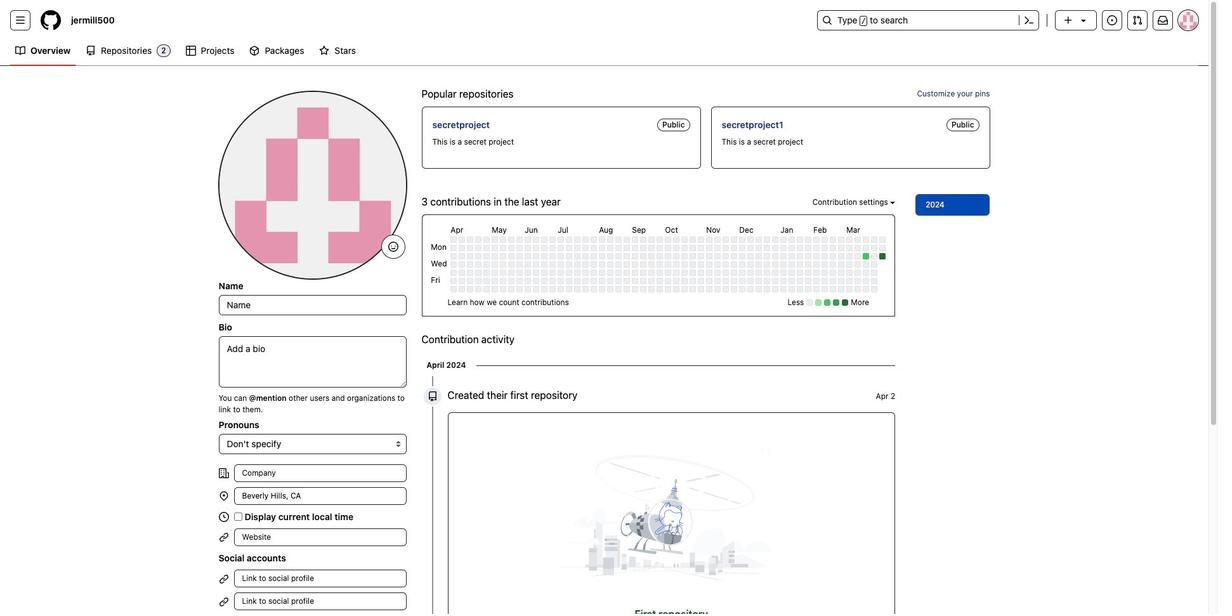 Task type: describe. For each thing, give the bounding box(es) containing it.
smiley image
[[388, 242, 398, 252]]

clock image
[[219, 512, 229, 522]]

homepage image
[[41, 10, 61, 30]]

package image
[[250, 46, 260, 56]]

command palette image
[[1025, 15, 1035, 25]]

plus image
[[1064, 15, 1074, 25]]

repo image
[[86, 46, 96, 56]]

Add a bio text field
[[219, 336, 407, 388]]

git pull request image
[[1133, 15, 1143, 25]]

organization image
[[219, 469, 229, 479]]

change your avatar image
[[219, 91, 407, 279]]

Location field
[[234, 488, 407, 505]]

Name field
[[219, 295, 407, 316]]

issue opened image
[[1108, 15, 1118, 25]]

notifications image
[[1159, 15, 1169, 25]]



Task type: locate. For each thing, give the bounding box(es) containing it.
Link to social profile text field
[[234, 570, 407, 588]]

star image
[[320, 46, 330, 56]]

social account image
[[219, 597, 229, 607]]

table image
[[186, 46, 196, 56]]

triangle down image
[[1079, 15, 1089, 25]]

link image
[[219, 533, 229, 543]]

cell
[[451, 237, 457, 243], [459, 237, 466, 243], [467, 237, 474, 243], [476, 237, 482, 243], [484, 237, 490, 243], [492, 237, 499, 243], [500, 237, 507, 243], [509, 237, 515, 243], [517, 237, 523, 243], [525, 237, 532, 243], [533, 237, 540, 243], [542, 237, 548, 243], [550, 237, 556, 243], [558, 237, 565, 243], [566, 237, 573, 243], [575, 237, 581, 243], [583, 237, 589, 243], [591, 237, 598, 243], [599, 237, 606, 243], [608, 237, 614, 243], [616, 237, 622, 243], [624, 237, 631, 243], [632, 237, 639, 243], [641, 237, 647, 243], [649, 237, 655, 243], [657, 237, 664, 243], [666, 237, 672, 243], [674, 237, 680, 243], [682, 237, 688, 243], [690, 237, 697, 243], [699, 237, 705, 243], [707, 237, 713, 243], [715, 237, 721, 243], [723, 237, 730, 243], [732, 237, 738, 243], [740, 237, 746, 243], [748, 237, 754, 243], [756, 237, 763, 243], [765, 237, 771, 243], [773, 237, 779, 243], [781, 237, 787, 243], [789, 237, 796, 243], [798, 237, 804, 243], [806, 237, 812, 243], [814, 237, 820, 243], [822, 237, 829, 243], [831, 237, 837, 243], [839, 237, 845, 243], [847, 237, 853, 243], [855, 237, 862, 243], [864, 237, 870, 243], [872, 237, 878, 243], [880, 237, 886, 243], [451, 245, 457, 252], [459, 245, 466, 252], [467, 245, 474, 252], [476, 245, 482, 252], [484, 245, 490, 252], [492, 245, 499, 252], [500, 245, 507, 252], [509, 245, 515, 252], [517, 245, 523, 252], [525, 245, 532, 252], [533, 245, 540, 252], [542, 245, 548, 252], [550, 245, 556, 252], [558, 245, 565, 252], [566, 245, 573, 252], [575, 245, 581, 252], [583, 245, 589, 252], [591, 245, 598, 252], [599, 245, 606, 252], [608, 245, 614, 252], [616, 245, 622, 252], [624, 245, 631, 252], [632, 245, 639, 252], [641, 245, 647, 252], [649, 245, 655, 252], [657, 245, 664, 252], [666, 245, 672, 252], [674, 245, 680, 252], [682, 245, 688, 252], [690, 245, 697, 252], [699, 245, 705, 252], [707, 245, 713, 252], [715, 245, 721, 252], [723, 245, 730, 252], [732, 245, 738, 252], [740, 245, 746, 252], [748, 245, 754, 252], [756, 245, 763, 252], [765, 245, 771, 252], [773, 245, 779, 252], [781, 245, 787, 252], [789, 245, 796, 252], [798, 245, 804, 252], [806, 245, 812, 252], [814, 245, 820, 252], [822, 245, 829, 252], [831, 245, 837, 252], [839, 245, 845, 252], [847, 245, 853, 252], [855, 245, 862, 252], [864, 245, 870, 252], [872, 245, 878, 252], [880, 245, 886, 252], [451, 253, 457, 260], [459, 253, 466, 260], [467, 253, 474, 260], [476, 253, 482, 260], [484, 253, 490, 260], [492, 253, 499, 260], [500, 253, 507, 260], [509, 253, 515, 260], [517, 253, 523, 260], [525, 253, 532, 260], [533, 253, 540, 260], [542, 253, 548, 260], [550, 253, 556, 260], [558, 253, 565, 260], [566, 253, 573, 260], [575, 253, 581, 260], [583, 253, 589, 260], [591, 253, 598, 260], [599, 253, 606, 260], [608, 253, 614, 260], [616, 253, 622, 260], [624, 253, 631, 260], [632, 253, 639, 260], [641, 253, 647, 260], [649, 253, 655, 260], [657, 253, 664, 260], [666, 253, 672, 260], [674, 253, 680, 260], [682, 253, 688, 260], [690, 253, 697, 260], [699, 253, 705, 260], [707, 253, 713, 260], [715, 253, 721, 260], [723, 253, 730, 260], [732, 253, 738, 260], [740, 253, 746, 260], [748, 253, 754, 260], [756, 253, 763, 260], [765, 253, 771, 260], [773, 253, 779, 260], [781, 253, 787, 260], [789, 253, 796, 260], [798, 253, 804, 260], [806, 253, 812, 260], [814, 253, 820, 260], [822, 253, 829, 260], [831, 253, 837, 260], [839, 253, 845, 260], [847, 253, 853, 260], [855, 253, 862, 260], [864, 253, 870, 260], [872, 253, 878, 260], [880, 253, 886, 260], [451, 262, 457, 268], [459, 262, 466, 268], [467, 262, 474, 268], [476, 262, 482, 268], [484, 262, 490, 268], [492, 262, 499, 268], [500, 262, 507, 268], [509, 262, 515, 268], [517, 262, 523, 268], [525, 262, 532, 268], [533, 262, 540, 268], [542, 262, 548, 268], [550, 262, 556, 268], [558, 262, 565, 268], [566, 262, 573, 268], [575, 262, 581, 268], [583, 262, 589, 268], [591, 262, 598, 268], [599, 262, 606, 268], [608, 262, 614, 268], [616, 262, 622, 268], [624, 262, 631, 268], [632, 262, 639, 268], [641, 262, 647, 268], [649, 262, 655, 268], [657, 262, 664, 268], [666, 262, 672, 268], [674, 262, 680, 268], [682, 262, 688, 268], [690, 262, 697, 268], [699, 262, 705, 268], [707, 262, 713, 268], [715, 262, 721, 268], [723, 262, 730, 268], [732, 262, 738, 268], [740, 262, 746, 268], [748, 262, 754, 268], [756, 262, 763, 268], [765, 262, 771, 268], [773, 262, 779, 268], [781, 262, 787, 268], [789, 262, 796, 268], [798, 262, 804, 268], [806, 262, 812, 268], [814, 262, 820, 268], [822, 262, 829, 268], [831, 262, 837, 268], [839, 262, 845, 268], [847, 262, 853, 268], [855, 262, 862, 268], [864, 262, 870, 268], [872, 262, 878, 268], [451, 270, 457, 276], [459, 270, 466, 276], [467, 270, 474, 276], [476, 270, 482, 276], [484, 270, 490, 276], [492, 270, 499, 276], [500, 270, 507, 276], [509, 270, 515, 276], [517, 270, 523, 276], [525, 270, 532, 276], [533, 270, 540, 276], [542, 270, 548, 276], [550, 270, 556, 276], [558, 270, 565, 276], [566, 270, 573, 276], [575, 270, 581, 276], [583, 270, 589, 276], [591, 270, 598, 276], [599, 270, 606, 276], [608, 270, 614, 276], [616, 270, 622, 276], [624, 270, 631, 276], [632, 270, 639, 276], [641, 270, 647, 276], [649, 270, 655, 276], [657, 270, 664, 276], [666, 270, 672, 276], [674, 270, 680, 276], [682, 270, 688, 276], [690, 270, 697, 276], [699, 270, 705, 276], [707, 270, 713, 276], [715, 270, 721, 276], [723, 270, 730, 276], [732, 270, 738, 276], [740, 270, 746, 276], [748, 270, 754, 276], [756, 270, 763, 276], [765, 270, 771, 276], [773, 270, 779, 276], [781, 270, 787, 276], [789, 270, 796, 276], [798, 270, 804, 276], [806, 270, 812, 276], [814, 270, 820, 276], [822, 270, 829, 276], [831, 270, 837, 276], [839, 270, 845, 276], [847, 270, 853, 276], [855, 270, 862, 276], [864, 270, 870, 276], [872, 270, 878, 276], [451, 278, 457, 285], [459, 278, 466, 285], [467, 278, 474, 285], [476, 278, 482, 285], [484, 278, 490, 285], [492, 278, 499, 285], [500, 278, 507, 285], [509, 278, 515, 285], [517, 278, 523, 285], [525, 278, 532, 285], [533, 278, 540, 285], [542, 278, 548, 285], [550, 278, 556, 285], [558, 278, 565, 285], [566, 278, 573, 285], [575, 278, 581, 285], [583, 278, 589, 285], [591, 278, 598, 285], [599, 278, 606, 285], [608, 278, 614, 285], [616, 278, 622, 285], [624, 278, 631, 285], [632, 278, 639, 285], [641, 278, 647, 285], [649, 278, 655, 285], [657, 278, 664, 285], [666, 278, 672, 285], [674, 278, 680, 285], [682, 278, 688, 285], [690, 278, 697, 285], [699, 278, 705, 285], [707, 278, 713, 285], [715, 278, 721, 285], [723, 278, 730, 285], [732, 278, 738, 285], [740, 278, 746, 285], [748, 278, 754, 285], [756, 278, 763, 285], [765, 278, 771, 285], [773, 278, 779, 285], [781, 278, 787, 285], [789, 278, 796, 285], [798, 278, 804, 285], [806, 278, 812, 285], [814, 278, 820, 285], [822, 278, 829, 285], [831, 278, 837, 285], [839, 278, 845, 285], [847, 278, 853, 285], [855, 278, 862, 285], [864, 278, 870, 285], [872, 278, 878, 285], [451, 287, 457, 293], [459, 287, 466, 293], [467, 287, 474, 293], [476, 287, 482, 293], [484, 287, 490, 293], [492, 287, 499, 293], [500, 287, 507, 293], [509, 287, 515, 293], [517, 287, 523, 293], [525, 287, 532, 293], [533, 287, 540, 293], [542, 287, 548, 293], [550, 287, 556, 293], [558, 287, 565, 293], [566, 287, 573, 293], [575, 287, 581, 293], [583, 287, 589, 293], [591, 287, 598, 293], [599, 287, 606, 293], [608, 287, 614, 293], [616, 287, 622, 293], [624, 287, 631, 293], [632, 287, 639, 293], [641, 287, 647, 293], [649, 287, 655, 293], [657, 287, 664, 293], [666, 287, 672, 293], [674, 287, 680, 293], [682, 287, 688, 293], [690, 287, 697, 293], [699, 287, 705, 293], [707, 287, 713, 293], [715, 287, 721, 293], [723, 287, 730, 293], [732, 287, 738, 293], [740, 287, 746, 293], [748, 287, 754, 293], [756, 287, 763, 293], [765, 287, 771, 293], [773, 287, 779, 293], [781, 287, 787, 293], [789, 287, 796, 293], [798, 287, 804, 293], [806, 287, 812, 293], [814, 287, 820, 293], [822, 287, 829, 293], [831, 287, 837, 293], [839, 287, 845, 293], [847, 287, 853, 293], [855, 287, 862, 293], [864, 287, 870, 293], [872, 287, 878, 293]]

None checkbox
[[234, 513, 242, 521]]

Website field
[[234, 529, 407, 547]]

grid
[[429, 223, 888, 295]]

social account image
[[219, 574, 229, 584]]

location image
[[219, 491, 229, 502]]

repo image
[[428, 392, 438, 402]]

Company field
[[234, 465, 407, 482]]

book image
[[15, 46, 25, 56]]

Link to social profile text field
[[234, 593, 407, 611]]

congratulations on your first repository! image
[[513, 424, 831, 614]]



Task type: vqa. For each thing, say whether or not it's contained in the screenshot.
'option'
yes



